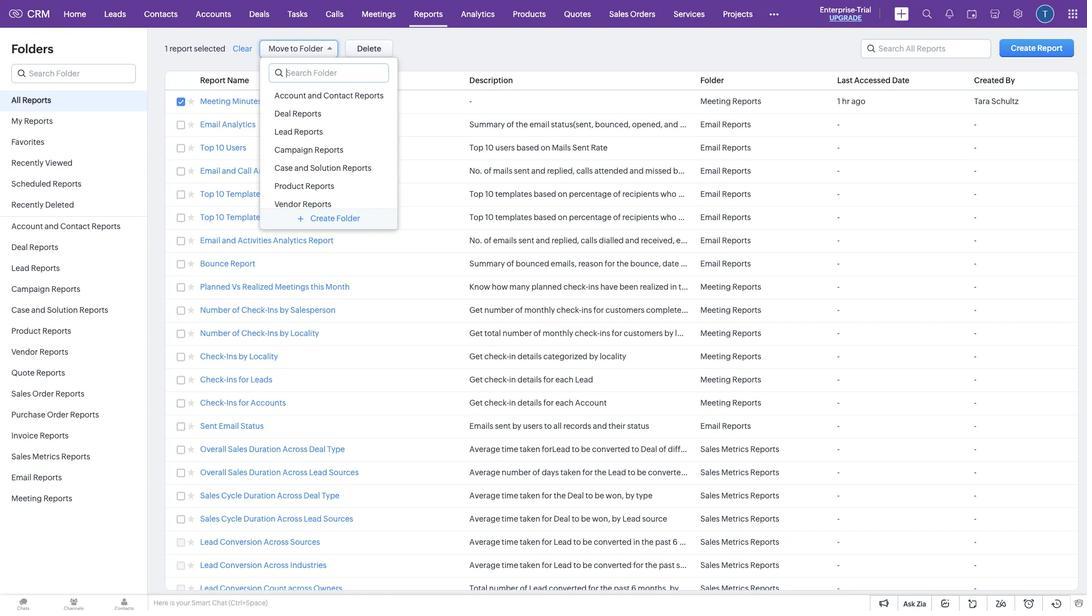 Task type: describe. For each thing, give the bounding box(es) containing it.
email up 'opened'
[[700, 166, 721, 176]]

bounce report
[[200, 259, 255, 268]]

0 horizontal spatial type
[[636, 491, 653, 501]]

1 vertical spatial users
[[523, 422, 543, 431]]

email up top 10 users
[[200, 120, 220, 129]]

planned
[[200, 283, 230, 292]]

1 vertical spatial date
[[663, 259, 679, 268]]

quote reports link
[[0, 364, 147, 384]]

1 horizontal spatial locality
[[675, 329, 702, 338]]

the left the current
[[679, 283, 691, 292]]

and up bounced
[[536, 236, 550, 245]]

sales order reports link
[[0, 384, 147, 405]]

2 bounce from the left
[[851, 259, 880, 268]]

case and solution reports inside option
[[274, 164, 371, 173]]

this
[[311, 283, 324, 292]]

sales inside overall sales duration across deal type link
[[228, 445, 247, 454]]

check-ins by locality
[[200, 352, 278, 361]]

contact for 'list box' containing account and contact reports
[[323, 91, 353, 100]]

duration for overall sales duration across lead sources
[[249, 468, 281, 477]]

the left six
[[645, 561, 657, 570]]

to right related
[[828, 259, 836, 268]]

2 horizontal spatial folder
[[700, 76, 724, 85]]

emails
[[493, 236, 517, 245]]

meeting reports for for
[[700, 306, 761, 315]]

by left open
[[266, 190, 275, 199]]

sales inside sales order reports link
[[11, 390, 31, 399]]

sales cycle duration across lead sources link
[[200, 515, 353, 525]]

sales orders link
[[600, 0, 665, 27]]

check- down 'number of check-ins by salesperson' link
[[241, 329, 267, 338]]

0 horizontal spatial sent
[[200, 422, 217, 431]]

ins down 'number of check-ins by salesperson' link
[[267, 329, 278, 338]]

sales cycle duration across deal type
[[200, 491, 340, 501]]

sources inside lead conversion across sources link
[[290, 538, 320, 547]]

sources for overall sales duration across lead sources
[[329, 468, 359, 477]]

time for average time taken for lead to be converted in the past 6 months, by source
[[502, 538, 518, 547]]

analytics inside email and activities analytics report link
[[273, 236, 307, 245]]

metrics for average number of days taken for the lead to be converted to deal from various lead sources
[[721, 468, 749, 477]]

months, for 6
[[679, 538, 710, 547]]

0 horizontal spatial accounts
[[196, 9, 231, 18]]

0 vertical spatial rate
[[591, 143, 608, 152]]

across down sales cycle duration across lead sources link
[[264, 538, 289, 547]]

average time taken for the deal to be won, by type
[[469, 491, 653, 501]]

deal reports link
[[0, 238, 147, 259]]

number for average
[[502, 468, 531, 477]]

sources
[[782, 468, 811, 477]]

the left the record
[[762, 259, 774, 268]]

related
[[801, 259, 827, 268]]

month
[[721, 283, 745, 292]]

email up from
[[700, 422, 721, 431]]

tasks link
[[279, 0, 317, 27]]

received,
[[641, 236, 675, 245]]

be up "average time taken for lead to be converted in the past 6 months, by source"
[[581, 515, 591, 524]]

summary of the email status(sent, bounced, opened, and clicked) based on date, template, module and user
[[469, 120, 864, 129]]

0 vertical spatial date
[[809, 236, 826, 245]]

number of check-ins by salesperson
[[200, 306, 336, 315]]

my reports
[[11, 117, 53, 126]]

of left emails
[[484, 236, 492, 245]]

1 vertical spatial campaign
[[11, 285, 50, 294]]

and up open
[[294, 164, 308, 173]]

1 bounce from the left
[[694, 259, 723, 268]]

1 vertical spatial locality
[[600, 352, 626, 361]]

1 horizontal spatial locality
[[290, 329, 319, 338]]

created
[[974, 76, 1004, 85]]

many
[[510, 283, 530, 292]]

email left date,
[[700, 120, 721, 129]]

account and contact reports inside option
[[274, 91, 383, 100]]

conversion for lead conversion across industries
[[220, 561, 262, 570]]

type for sales cycle duration across deal type
[[322, 491, 340, 501]]

create report button
[[1000, 39, 1074, 57]]

enterprise-trial upgrade
[[820, 5, 871, 22]]

average number of days taken for the lead to be converted to deal from various lead sources
[[469, 468, 811, 477]]

and right listed
[[827, 236, 842, 245]]

and down campaign reports link
[[31, 306, 45, 315]]

be down status at the bottom right
[[637, 468, 646, 477]]

report inside "link"
[[289, 166, 314, 176]]

average for average number of days taken for the lead to be converted to deal from various lead sources
[[469, 468, 500, 477]]

quotes
[[564, 9, 591, 18]]

rate for top 10 templates based on percentage of recipients who have clicked the email
[[297, 213, 313, 222]]

module
[[803, 120, 831, 129]]

email up the current
[[700, 259, 721, 268]]

0 vertical spatial monthly
[[524, 306, 555, 315]]

leads link
[[95, 0, 135, 27]]

and right dialled
[[625, 236, 639, 245]]

of up top 10 users based on mails sent rate at top
[[507, 120, 514, 129]]

summary for summary of the email status(sent, bounced, opened, and clicked) based on date, template, module and user
[[469, 120, 505, 129]]

email reports for bounce
[[700, 259, 751, 268]]

report inside button
[[1037, 44, 1063, 53]]

sources for sales cycle duration across lead sources
[[323, 515, 353, 524]]

converted up average time taken for lead to be converted for the past six months, by industry
[[594, 538, 632, 547]]

top for top 10 templates based on percentage of recipients who have clicked the email
[[469, 213, 483, 222]]

templates for click
[[226, 213, 264, 222]]

0 horizontal spatial locality
[[249, 352, 278, 361]]

planned vs realized meetings this month
[[200, 283, 350, 292]]

account for 'list box' containing account and contact reports
[[274, 91, 306, 100]]

vendor inside vendor reports option
[[274, 200, 301, 209]]

2 vertical spatial have
[[600, 283, 618, 292]]

sales inside sales metrics reports link
[[11, 452, 31, 461]]

to down "average time taken for the deal to be won, by type"
[[572, 515, 579, 524]]

by up check-ins for leads
[[239, 352, 248, 361]]

email reports for opened
[[700, 190, 751, 199]]

etc.
[[881, 259, 896, 268]]

delete button
[[345, 40, 393, 58]]

be up "average time taken for deal to be won, by lead source"
[[595, 491, 604, 501]]

be down records
[[581, 445, 591, 454]]

click
[[276, 213, 295, 222]]

duration for sales cycle duration across deal type
[[244, 491, 276, 501]]

1 vertical spatial representatives
[[863, 236, 920, 245]]

opened,
[[632, 120, 663, 129]]

report
[[170, 44, 192, 53]]

0 horizontal spatial product reports
[[11, 327, 71, 336]]

number of check-ins by salesperson link
[[200, 306, 336, 317]]

meeting for get check-in details categorized by locality
[[700, 352, 731, 361]]

zia
[[917, 600, 926, 608]]

last accessed date
[[837, 76, 910, 85]]

email down invoice
[[11, 473, 31, 482]]

contact for account and contact reports link
[[60, 222, 90, 231]]

deal left from
[[697, 468, 713, 477]]

1 vertical spatial sales
[[843, 236, 861, 245]]

by down six
[[670, 584, 679, 593]]

by left click
[[266, 213, 275, 222]]

0 horizontal spatial representatives
[[704, 166, 760, 176]]

to down the average time taken forlead to be converted to deal of different type
[[628, 468, 635, 477]]

of down top 10 templates based on percentage of recipients who have opened the email
[[613, 213, 621, 222]]

quote reports
[[11, 369, 65, 378]]

cycle for sales cycle duration across deal type
[[221, 491, 242, 501]]

converted down "average time taken for lead to be converted in the past 6 months, by source"
[[594, 561, 632, 570]]

0 horizontal spatial sales
[[684, 166, 702, 176]]

occurred,
[[724, 259, 760, 268]]

on for top 10 users based on mails sent rate
[[541, 143, 550, 152]]

by right created
[[1006, 76, 1015, 85]]

schultz
[[991, 97, 1019, 106]]

status
[[241, 422, 264, 431]]

planned vs realized meetings this month link
[[200, 283, 350, 293]]

channels image
[[51, 596, 97, 612]]

email down top 10 users link
[[200, 166, 220, 176]]

projects
[[723, 9, 753, 18]]

ins for locality
[[226, 352, 237, 361]]

taken for average time taken for deal to be won, by lead source
[[520, 515, 540, 524]]

0 vertical spatial sent
[[572, 143, 589, 152]]

0 horizontal spatial product
[[11, 327, 41, 336]]

templates for top 10 templates based on percentage of recipients who have clicked the email
[[495, 213, 532, 222]]

the right 'opened'
[[727, 190, 740, 199]]

10 for top 10 templates by open rate
[[216, 190, 224, 199]]

sales metrics reports for average time taken for the deal to be won, by type
[[700, 491, 779, 501]]

email up clicked
[[700, 190, 721, 199]]

taken for average time taken forlead to be converted to deal of different type
[[520, 445, 540, 454]]

number right the total
[[503, 329, 532, 338]]

in for get check-in details for each account
[[509, 399, 516, 408]]

to up "average time taken for deal to be won, by lead source"
[[585, 491, 593, 501]]

10 for top 10 users
[[216, 143, 224, 152]]

calls link
[[317, 0, 353, 27]]

product inside option
[[274, 182, 304, 191]]

check- for check-ins for accounts
[[200, 399, 226, 408]]

sales cycle duration across deal type link
[[200, 491, 340, 502]]

taken for average time taken for lead to be converted for the past six months, by industry
[[520, 561, 540, 570]]

email down clicked
[[700, 236, 721, 245]]

ins for for
[[581, 306, 592, 315]]

1 horizontal spatial meetings
[[362, 9, 396, 18]]

and left tasks
[[741, 236, 755, 245]]

10 for top 10 templates by click rate
[[216, 213, 224, 222]]

converted down different
[[648, 468, 686, 477]]

and left user on the right of page
[[833, 120, 847, 129]]

all
[[11, 96, 21, 105]]

by right completed
[[688, 306, 697, 315]]

metrics for average time taken forlead to be converted to deal of different type
[[721, 445, 749, 454]]

deal down overall sales duration across lead sources link at the bottom of the page
[[304, 491, 320, 501]]

create for create folder
[[310, 214, 335, 223]]

on for top 10 templates based on percentage of recipients who have opened the email
[[558, 190, 567, 199]]

overall for overall sales duration across deal type
[[200, 445, 226, 454]]

meeting for -
[[700, 97, 731, 106]]

lead reports link
[[0, 259, 147, 280]]

sales order reports
[[11, 390, 84, 399]]

0 horizontal spatial 6
[[631, 584, 636, 593]]

by up the 'owners'
[[711, 538, 720, 547]]

1 vertical spatial monthly
[[543, 329, 573, 338]]

case and solution reports option
[[260, 159, 398, 177]]

meetings link
[[353, 0, 405, 27]]

of left different
[[659, 445, 666, 454]]

date,
[[746, 120, 764, 129]]

top 10 templates by click rate link
[[200, 213, 313, 224]]

1 report selected
[[165, 44, 225, 53]]

to down "average time taken for deal to be won, by lead source"
[[573, 538, 581, 547]]

by right missed
[[673, 166, 682, 176]]

my reports link
[[0, 112, 147, 132]]

2 vertical spatial past
[[614, 584, 630, 593]]

time for average time taken forlead to be converted to deal of different type
[[502, 445, 518, 454]]

past for 6
[[655, 538, 671, 547]]

name
[[227, 76, 249, 85]]

1 for 1 report selected
[[165, 44, 168, 53]]

tara
[[974, 97, 990, 106]]

checkins,
[[704, 236, 740, 245]]

created by
[[974, 76, 1015, 85]]

solution inside option
[[310, 164, 341, 173]]

of down vs
[[232, 306, 240, 315]]

0 vertical spatial source
[[642, 515, 667, 524]]

1 salesperson from the left
[[290, 306, 336, 315]]

account and contact reports option
[[260, 87, 398, 105]]

recently deleted link
[[0, 195, 147, 216]]

sales metrics reports for total number of lead converted for the past 6 months, by all owners
[[700, 584, 779, 593]]

1 vertical spatial deal reports
[[11, 243, 58, 252]]

and left clicked)
[[664, 120, 678, 129]]

be down "average time taken for deal to be won, by lead source"
[[583, 538, 592, 547]]

have for opened
[[678, 190, 696, 199]]

across for sales cycle duration across deal type
[[277, 491, 302, 501]]

purchase order reports link
[[0, 405, 147, 426]]

deal up overall sales duration across lead sources
[[309, 445, 326, 454]]

of up get check-in details categorized by locality
[[534, 329, 541, 338]]

email and call analytics report link
[[200, 166, 314, 177]]

by down get check-in details for each account at the bottom of page
[[512, 422, 521, 431]]

the right clicked
[[725, 213, 738, 222]]

top 10 users
[[200, 143, 246, 152]]

email reports for on
[[700, 120, 751, 129]]

based right clicked)
[[710, 120, 733, 129]]

email left status
[[219, 422, 239, 431]]

clear
[[233, 44, 252, 53]]

10 for top 10 templates based on percentage of recipients who have clicked the email
[[485, 213, 494, 222]]

chats image
[[0, 596, 47, 612]]

email and activities analytics report link
[[200, 236, 334, 247]]

projects link
[[714, 0, 762, 27]]

1 vertical spatial source
[[722, 538, 747, 547]]

deal reports inside option
[[274, 109, 321, 118]]

and up bounce report
[[222, 236, 236, 245]]

ins down planned vs realized meetings this month link
[[267, 306, 278, 315]]

bounce
[[200, 259, 229, 268]]

to down different
[[688, 468, 695, 477]]

overall sales duration across deal type
[[200, 445, 345, 454]]

the up top 10 users based on mails sent rate at top
[[516, 120, 528, 129]]

missed
[[645, 166, 672, 176]]

to up forlead
[[544, 422, 552, 431]]

1 horizontal spatial folder
[[337, 214, 360, 223]]

and left their
[[593, 422, 607, 431]]

details for account
[[518, 399, 542, 408]]

based for top 10 users based on mails sent rate
[[517, 143, 539, 152]]

scheduled
[[11, 179, 51, 189]]

1 vertical spatial accounts
[[251, 399, 286, 408]]

ins for have
[[588, 283, 599, 292]]

by up "average time taken for lead to be converted in the past 6 months, by source"
[[612, 515, 621, 524]]

0 vertical spatial won,
[[606, 491, 624, 501]]

by down completed
[[664, 329, 674, 338]]

account and contact reports link
[[0, 217, 147, 238]]

sent for emails
[[519, 236, 534, 245]]

ago
[[851, 97, 866, 106]]

list box containing account and contact reports
[[260, 84, 398, 213]]

vendor inside the vendor reports link
[[11, 348, 38, 357]]

deal up "average number of days taken for the lead to be converted to deal from various lead sources"
[[641, 445, 657, 454]]

0 horizontal spatial search folder text field
[[12, 65, 135, 83]]

1 for 1 hr ago
[[837, 97, 840, 106]]

number for get
[[484, 306, 514, 315]]

bounced
[[516, 259, 549, 268]]

bounced,
[[595, 120, 630, 129]]

contacts image
[[101, 596, 148, 612]]

lead inside 'option'
[[274, 127, 292, 136]]

type for overall sales duration across deal type
[[327, 445, 345, 454]]

by down "average number of days taken for the lead to be converted to deal from various lead sources"
[[626, 491, 635, 501]]

in right realized on the top right
[[670, 283, 677, 292]]

by down 'number of check-ins by salesperson' link
[[280, 329, 289, 338]]

analytics inside analytics link
[[461, 9, 495, 18]]

deal down "average time taken for the deal to be won, by type"
[[554, 515, 570, 524]]

meeting for get number of monthly check-ins for customers completed by each salesperson
[[700, 306, 731, 315]]

across up count
[[264, 561, 289, 570]]

0 horizontal spatial case and solution reports
[[11, 306, 108, 315]]

by down planned vs realized meetings this month link
[[280, 306, 289, 315]]

templates for open
[[226, 190, 264, 199]]

1 horizontal spatial leads
[[251, 375, 272, 384]]

Search All Reports text field
[[862, 40, 991, 58]]

and down the deleted
[[45, 222, 59, 231]]

campaign reports option
[[260, 141, 398, 159]]

average time taken forlead to be converted to deal of different type
[[469, 445, 718, 454]]

0 vertical spatial users
[[495, 143, 515, 152]]

calls for attended
[[576, 166, 593, 176]]

conversion for lead conversion count across owners
[[220, 584, 262, 593]]

to inside field
[[290, 44, 298, 53]]

of down many
[[515, 306, 523, 315]]

average for average time taken forlead to be converted to deal of different type
[[469, 445, 500, 454]]

2 vertical spatial ins
[[600, 329, 610, 338]]

and up deal reports option
[[307, 91, 322, 100]]

to down status at the bottom right
[[632, 445, 639, 454]]

2 vertical spatial sent
[[495, 422, 511, 431]]

email down clicked)
[[700, 143, 721, 152]]

time for average time taken for the deal to be won, by type
[[502, 491, 518, 501]]

of up check-ins by locality
[[232, 329, 240, 338]]

been
[[620, 283, 638, 292]]

metrics for average time taken for lead to be converted in the past 6 months, by source
[[721, 538, 749, 547]]

your
[[176, 600, 190, 607]]

cycle for sales cycle duration across lead sources
[[221, 515, 242, 524]]

average for average time taken for lead to be converted in the past 6 months, by source
[[469, 538, 500, 547]]

1 vertical spatial all
[[681, 584, 689, 593]]

converted down their
[[592, 445, 630, 454]]

by left the industry
[[720, 561, 729, 570]]

1 horizontal spatial 6
[[673, 538, 678, 547]]

taken for average time taken for the deal to be won, by type
[[520, 491, 540, 501]]

industries
[[290, 561, 327, 570]]

of right total
[[520, 584, 528, 593]]

number of check-ins by locality link
[[200, 329, 319, 340]]

and down top 10 users based on mails sent rate at top
[[531, 166, 546, 176]]

details for lead
[[518, 375, 542, 384]]

is
[[170, 600, 175, 607]]

1 vertical spatial campaign reports
[[11, 285, 80, 294]]

average time taken for lead to be converted for the past six months, by industry
[[469, 561, 761, 570]]

hr
[[842, 97, 850, 106]]

10 for top 10 users based on mails sent rate
[[485, 143, 494, 152]]

email up "bounce" at the left of page
[[200, 236, 220, 245]]

sent for mails
[[514, 166, 530, 176]]

sales metrics reports for average time taken for deal to be won, by lead source
[[700, 515, 779, 524]]



Task type: vqa. For each thing, say whether or not it's contained in the screenshot.


Task type: locate. For each thing, give the bounding box(es) containing it.
email for top 10 templates based on percentage of recipients who have clicked the email
[[739, 213, 759, 222]]

Move to Folder field
[[259, 40, 338, 58]]

who for opened
[[660, 190, 677, 199]]

1 vertical spatial past
[[659, 561, 675, 570]]

lead reports option
[[260, 123, 398, 141]]

lead reports down deal reports link
[[11, 264, 60, 273]]

1 vertical spatial meetings
[[275, 283, 309, 292]]

recipients
[[622, 190, 659, 199], [622, 213, 659, 222]]

bounce report link
[[200, 259, 255, 270]]

vendor reports option
[[260, 195, 398, 213]]

0 horizontal spatial locality
[[600, 352, 626, 361]]

1 templates from the top
[[495, 190, 532, 199]]

1 vertical spatial percentage
[[569, 213, 612, 222]]

sales inside sales cycle duration across lead sources link
[[200, 515, 220, 524]]

1 horizontal spatial solution
[[310, 164, 341, 173]]

1 vertical spatial conversion
[[220, 561, 262, 570]]

0 vertical spatial campaign
[[274, 146, 313, 155]]

1 vertical spatial recipients
[[622, 213, 659, 222]]

duration
[[249, 445, 281, 454], [249, 468, 281, 477], [244, 491, 276, 501], [244, 515, 276, 524]]

3 get from the top
[[469, 352, 483, 361]]

analytics up users
[[222, 120, 256, 129]]

top inside top 10 users link
[[200, 143, 214, 152]]

trial
[[857, 5, 871, 14]]

in for get check-in details for each lead
[[509, 375, 516, 384]]

ins for leads
[[226, 375, 237, 384]]

deleted
[[45, 200, 74, 209]]

0 horizontal spatial case
[[11, 306, 30, 315]]

duration down status
[[249, 445, 281, 454]]

1 vertical spatial sources
[[323, 515, 353, 524]]

source up the industry
[[722, 538, 747, 547]]

ins for accounts
[[226, 399, 237, 408]]

get for get number of monthly check-ins for customers completed by each salesperson
[[469, 306, 483, 315]]

get for get check-in details for each account
[[469, 399, 483, 408]]

1 vertical spatial leads
[[251, 375, 272, 384]]

1 vertical spatial ins
[[581, 306, 592, 315]]

overall
[[200, 445, 226, 454], [200, 468, 226, 477]]

2 summary from the top
[[469, 259, 505, 268]]

summary of bounced emails, reason for the bounce, date the bounce occurred, the record related to the bounce etc.
[[469, 259, 896, 268]]

0 vertical spatial vendor reports
[[274, 200, 331, 209]]

analytics inside the email analytics "link"
[[222, 120, 256, 129]]

2 who from the top
[[660, 213, 677, 222]]

1 horizontal spatial bounce
[[851, 259, 880, 268]]

account inside option
[[274, 91, 306, 100]]

1 vertical spatial customers
[[624, 329, 663, 338]]

deal inside option
[[274, 109, 291, 118]]

email reports
[[700, 120, 751, 129], [700, 143, 751, 152], [700, 166, 751, 176], [700, 190, 751, 199], [700, 213, 751, 222], [700, 236, 751, 245], [700, 259, 751, 268], [700, 422, 751, 431], [11, 473, 62, 482]]

summary up "know"
[[469, 259, 505, 268]]

6
[[673, 538, 678, 547], [631, 584, 636, 593]]

sales metrics reports for average time taken for lead to be converted for the past six months, by industry
[[700, 561, 779, 570]]

invoice
[[11, 431, 38, 441]]

0 vertical spatial who
[[660, 190, 677, 199]]

6 down average time taken for lead to be converted for the past six months, by industry
[[631, 584, 636, 593]]

1 vertical spatial type
[[322, 491, 340, 501]]

ask
[[903, 600, 915, 608]]

top 10 templates based on percentage of recipients who have opened the email
[[469, 190, 761, 199]]

2 recipients from the top
[[622, 213, 659, 222]]

check- down realized
[[241, 306, 267, 315]]

1 horizontal spatial search folder text field
[[269, 64, 388, 82]]

total number of lead converted for the past 6 months, by all owners
[[469, 584, 718, 593]]

completed
[[646, 306, 687, 315]]

months, right six
[[688, 561, 718, 570]]

1 vertical spatial order
[[47, 411, 68, 420]]

accessed
[[854, 76, 891, 85]]

1 left report
[[165, 44, 168, 53]]

who down missed
[[660, 190, 677, 199]]

check- down 'check-ins by locality' link
[[200, 375, 226, 384]]

meetings left this
[[275, 283, 309, 292]]

who for clicked
[[660, 213, 677, 222]]

0 vertical spatial create
[[1011, 44, 1036, 53]]

locality down completed
[[675, 329, 702, 338]]

campaign down lead reports link
[[11, 285, 50, 294]]

viewed
[[45, 159, 73, 168]]

for
[[605, 259, 615, 268], [594, 306, 604, 315], [612, 329, 622, 338], [239, 375, 249, 384], [543, 375, 554, 384], [239, 399, 249, 408], [543, 399, 554, 408], [582, 468, 593, 477], [542, 491, 552, 501], [542, 515, 552, 524], [542, 538, 552, 547], [542, 561, 552, 570], [633, 561, 644, 570], [588, 584, 599, 593]]

top for top 10 users
[[200, 143, 214, 152]]

users down get check-in details for each account at the bottom of page
[[523, 422, 543, 431]]

0 vertical spatial customers
[[606, 306, 645, 315]]

0 vertical spatial vendor
[[274, 200, 301, 209]]

forlead
[[542, 445, 570, 454]]

accounts
[[196, 9, 231, 18], [251, 399, 286, 408]]

to right forlead
[[572, 445, 579, 454]]

reports link
[[405, 0, 452, 27]]

summary for summary of bounced emails, reason for the bounce, date the bounce occurred, the record related to the bounce etc.
[[469, 259, 505, 268]]

analytics right the reports link
[[461, 9, 495, 18]]

deal reports option
[[260, 105, 398, 123]]

0 horizontal spatial account
[[11, 222, 43, 231]]

templates
[[226, 190, 264, 199], [226, 213, 264, 222]]

1 vertical spatial lead reports
[[11, 264, 60, 273]]

1 vertical spatial replied,
[[552, 236, 579, 245]]

1 vertical spatial recently
[[11, 200, 44, 209]]

details down get check-in details for each lead
[[518, 399, 542, 408]]

3 time from the top
[[502, 515, 518, 524]]

case inside option
[[274, 164, 293, 173]]

tasks
[[288, 9, 308, 18]]

across down overall sales duration across lead sources link at the bottom of the page
[[277, 491, 302, 501]]

1 recently from the top
[[11, 159, 44, 168]]

0 horizontal spatial salesperson
[[290, 306, 336, 315]]

vendor
[[274, 200, 301, 209], [11, 348, 38, 357]]

0 vertical spatial order
[[32, 390, 54, 399]]

1 details from the top
[[518, 352, 542, 361]]

overall for overall sales duration across lead sources
[[200, 468, 226, 477]]

0 vertical spatial sales
[[684, 166, 702, 176]]

5 time from the top
[[502, 561, 518, 570]]

each
[[699, 306, 717, 315], [555, 375, 574, 384], [555, 399, 574, 408]]

by right listed
[[799, 236, 808, 245]]

0 horizontal spatial contact
[[60, 222, 90, 231]]

lead conversion across sources link
[[200, 538, 320, 549]]

4 time from the top
[[502, 538, 518, 547]]

meeting reports for account
[[700, 399, 761, 408]]

sales inside the "sales orders" link
[[609, 9, 629, 18]]

0 horizontal spatial vendor
[[11, 348, 38, 357]]

to up total number of lead converted for the past 6 months, by all owners
[[573, 561, 581, 570]]

the down average time taken for lead to be converted for the past six months, by industry
[[600, 584, 612, 593]]

date right bounce,
[[663, 259, 679, 268]]

locality down 'number of check-ins by salesperson' link
[[290, 329, 319, 338]]

1 vertical spatial case and solution reports
[[11, 306, 108, 315]]

2 time from the top
[[502, 491, 518, 501]]

sources
[[329, 468, 359, 477], [323, 515, 353, 524], [290, 538, 320, 547]]

account down recently deleted
[[11, 222, 43, 231]]

across down overall sales duration across deal type link
[[283, 468, 308, 477]]

3 details from the top
[[518, 399, 542, 408]]

1 vertical spatial rate
[[299, 190, 315, 199]]

the down the average time taken forlead to be converted to deal of different type
[[594, 468, 607, 477]]

2 get from the top
[[469, 329, 483, 338]]

4 average from the top
[[469, 515, 500, 524]]

sales metrics reports for average number of days taken for the lead to be converted to deal from various lead sources
[[700, 468, 779, 477]]

be up total number of lead converted for the past 6 months, by all owners
[[583, 561, 592, 570]]

past for six
[[659, 561, 675, 570]]

sent email status
[[200, 422, 264, 431]]

1 horizontal spatial vendor
[[274, 200, 301, 209]]

of left the mails
[[484, 166, 492, 176]]

case and solution reports down campaign reports link
[[11, 306, 108, 315]]

campaign inside option
[[274, 146, 313, 155]]

services link
[[665, 0, 714, 27]]

3 conversion from the top
[[220, 584, 262, 593]]

product reports down 'case and solution reports' link
[[11, 327, 71, 336]]

ins down 'check-ins by locality' link
[[226, 375, 237, 384]]

0 vertical spatial meetings
[[362, 9, 396, 18]]

1 vertical spatial 1
[[837, 97, 840, 106]]

in for get check-in details categorized by locality
[[509, 352, 516, 361]]

taken for average time taken for lead to be converted in the past 6 months, by source
[[520, 538, 540, 547]]

tara schultz
[[974, 97, 1019, 106]]

1 vertical spatial product reports
[[11, 327, 71, 336]]

recently deleted
[[11, 200, 74, 209]]

of down no. of mails sent and replied, calls attended and missed by sales representatives
[[613, 190, 621, 199]]

monthly down planned on the top of the page
[[524, 306, 555, 315]]

1 horizontal spatial account and contact reports
[[274, 91, 383, 100]]

2 average from the top
[[469, 468, 500, 477]]

create inside button
[[1011, 44, 1036, 53]]

1 no. from the top
[[469, 166, 482, 176]]

deal reports down recently deleted
[[11, 243, 58, 252]]

4 get from the top
[[469, 375, 483, 384]]

all left records
[[553, 422, 562, 431]]

the left bounce,
[[617, 259, 629, 268]]

email reports for by
[[700, 166, 751, 176]]

on for top 10 templates based on percentage of recipients who have clicked the email
[[558, 213, 567, 222]]

contact inside option
[[323, 91, 353, 100]]

1 conversion from the top
[[220, 538, 262, 547]]

1 number from the top
[[200, 306, 230, 315]]

1 vertical spatial create
[[310, 214, 335, 223]]

all reports
[[11, 96, 51, 105]]

percentage for opened
[[569, 190, 612, 199]]

2 templates from the top
[[495, 213, 532, 222]]

check-ins for accounts
[[200, 399, 286, 408]]

get for get check-in details categorized by locality
[[469, 352, 483, 361]]

1 vertical spatial vendor reports
[[11, 348, 68, 357]]

metrics for average time taken for deal to be won, by lead source
[[721, 515, 749, 524]]

0 horizontal spatial leads
[[104, 9, 126, 18]]

0 vertical spatial each
[[699, 306, 717, 315]]

and left missed
[[630, 166, 644, 176]]

create for create report
[[1011, 44, 1036, 53]]

get
[[469, 306, 483, 315], [469, 329, 483, 338], [469, 352, 483, 361], [469, 375, 483, 384], [469, 399, 483, 408]]

duration up lead conversion across sources
[[244, 515, 276, 524]]

0 vertical spatial case and solution reports
[[274, 164, 371, 173]]

1 vertical spatial contact
[[60, 222, 90, 231]]

email reports for events,
[[700, 236, 751, 245]]

time for average time taken for deal to be won, by lead source
[[502, 515, 518, 524]]

of left bounced
[[507, 259, 514, 268]]

sources inside sales cycle duration across lead sources link
[[323, 515, 353, 524]]

recently for recently viewed
[[11, 159, 44, 168]]

move to folder
[[269, 44, 323, 53]]

2 vertical spatial account
[[575, 399, 607, 408]]

2 vertical spatial months,
[[638, 584, 668, 593]]

check- for check-ins by locality
[[200, 352, 226, 361]]

analytics down click
[[273, 236, 307, 245]]

0 horizontal spatial 1
[[165, 44, 168, 53]]

top 10 users based on mails sent rate
[[469, 143, 608, 152]]

number for number of check-ins by salesperson
[[200, 306, 230, 315]]

0 vertical spatial lead reports
[[274, 127, 323, 136]]

1 cycle from the top
[[221, 491, 242, 501]]

vendor reports up quote reports
[[11, 348, 68, 357]]

3 average from the top
[[469, 491, 500, 501]]

locality down number of check-ins by locality link
[[249, 352, 278, 361]]

1 vertical spatial account and contact reports
[[11, 222, 120, 231]]

1 vertical spatial solution
[[47, 306, 78, 315]]

replied, for attended
[[547, 166, 575, 176]]

meeting reports for lead
[[700, 375, 761, 384]]

check-ins by locality link
[[200, 352, 278, 363]]

meeting
[[200, 97, 231, 106], [700, 97, 731, 106], [700, 283, 731, 292], [700, 306, 731, 315], [700, 329, 731, 338], [700, 352, 731, 361], [700, 375, 731, 384], [700, 399, 731, 408], [11, 494, 42, 503]]

tasks
[[757, 236, 775, 245]]

check- for check-ins for leads
[[200, 375, 226, 384]]

10 down email and call analytics report "link"
[[216, 190, 224, 199]]

users
[[495, 143, 515, 152], [523, 422, 543, 431]]

order for purchase
[[47, 411, 68, 420]]

1 who from the top
[[660, 190, 677, 199]]

0 vertical spatial conversion
[[220, 538, 262, 547]]

get total number of monthly check-ins for customers by locality meeting reports
[[469, 329, 761, 338]]

1 average from the top
[[469, 445, 500, 454]]

duration for overall sales duration across deal type
[[249, 445, 281, 454]]

0 vertical spatial leads
[[104, 9, 126, 18]]

details for locality
[[518, 352, 542, 361]]

top inside top 10 templates by click rate link
[[200, 213, 214, 222]]

all reports link
[[0, 91, 147, 112]]

0 vertical spatial product
[[274, 182, 304, 191]]

1 templates from the top
[[226, 190, 264, 199]]

2 details from the top
[[518, 375, 542, 384]]

based for top 10 templates based on percentage of recipients who have opened the email
[[534, 190, 556, 199]]

sales inside overall sales duration across lead sources link
[[228, 468, 247, 477]]

cycle
[[221, 491, 242, 501], [221, 515, 242, 524]]

lead
[[274, 127, 292, 136], [11, 264, 29, 273], [575, 375, 593, 384], [309, 468, 327, 477], [608, 468, 626, 477], [762, 468, 780, 477], [304, 515, 322, 524], [623, 515, 641, 524], [200, 538, 218, 547], [554, 538, 572, 547], [200, 561, 218, 570], [554, 561, 572, 570], [200, 584, 218, 593], [529, 584, 547, 593]]

check- up check-ins for leads
[[200, 352, 226, 361]]

and left call
[[222, 166, 236, 176]]

sources inside overall sales duration across lead sources link
[[329, 468, 359, 477]]

10 up emails
[[485, 213, 494, 222]]

past down average time taken for lead to be converted for the past six months, by industry
[[614, 584, 630, 593]]

0 horizontal spatial vendor reports
[[11, 348, 68, 357]]

calls for dialled
[[581, 236, 597, 245]]

account and contact reports
[[274, 91, 383, 100], [11, 222, 120, 231]]

average for average time taken for lead to be converted for the past six months, by industry
[[469, 561, 500, 570]]

campaign
[[274, 146, 313, 155], [11, 285, 50, 294]]

vendor reports
[[274, 200, 331, 209], [11, 348, 68, 357]]

campaign reports inside option
[[274, 146, 343, 155]]

by right the categorized
[[589, 352, 598, 361]]

0 vertical spatial ins
[[588, 283, 599, 292]]

2 vertical spatial email
[[739, 213, 759, 222]]

ins down get number of monthly check-ins for customers completed by each salesperson
[[600, 329, 610, 338]]

deals
[[249, 9, 269, 18]]

1 vertical spatial sent
[[519, 236, 534, 245]]

top for top 10 users based on mails sent rate
[[469, 143, 483, 152]]

each for lead
[[555, 375, 574, 384]]

contact up deal reports option
[[323, 91, 353, 100]]

each down the current
[[699, 306, 717, 315]]

email for top 10 templates based on percentage of recipients who have opened the email
[[741, 190, 761, 199]]

0 vertical spatial type
[[701, 445, 718, 454]]

1 recipients from the top
[[622, 190, 659, 199]]

2 percentage from the top
[[569, 213, 612, 222]]

number up check-ins by locality
[[200, 329, 230, 338]]

2 cycle from the top
[[221, 515, 242, 524]]

2 overall from the top
[[200, 468, 226, 477]]

0 horizontal spatial account and contact reports
[[11, 222, 120, 231]]

1 horizontal spatial case
[[274, 164, 293, 173]]

2 salesperson from the left
[[719, 306, 764, 315]]

description
[[469, 76, 513, 85]]

dialled
[[599, 236, 624, 245]]

number
[[484, 306, 514, 315], [503, 329, 532, 338], [502, 468, 531, 477], [489, 584, 518, 593]]

email analytics link
[[200, 120, 256, 131]]

average for average time taken for deal to be won, by lead source
[[469, 515, 500, 524]]

1 summary from the top
[[469, 120, 505, 129]]

product reports option
[[260, 177, 398, 195]]

0 vertical spatial sent
[[514, 166, 530, 176]]

templates for top 10 templates based on percentage of recipients who have opened the email
[[495, 190, 532, 199]]

1 time from the top
[[502, 445, 518, 454]]

Search Folder text field
[[269, 64, 388, 82], [12, 65, 135, 83]]

type inside sales cycle duration across deal type link
[[322, 491, 340, 501]]

converted
[[592, 445, 630, 454], [648, 468, 686, 477], [594, 538, 632, 547], [594, 561, 632, 570], [549, 584, 587, 593]]

5 average from the top
[[469, 538, 500, 547]]

sent right mails
[[572, 143, 589, 152]]

0 vertical spatial replied,
[[547, 166, 575, 176]]

across
[[283, 445, 308, 454], [283, 468, 308, 477], [277, 491, 302, 501], [277, 515, 302, 524], [264, 538, 289, 547], [264, 561, 289, 570]]

ins
[[588, 283, 599, 292], [581, 306, 592, 315], [600, 329, 610, 338]]

1 horizontal spatial product
[[274, 182, 304, 191]]

locality
[[675, 329, 702, 338], [600, 352, 626, 361]]

across for sales cycle duration across lead sources
[[277, 515, 302, 524]]

1 horizontal spatial date
[[809, 236, 826, 245]]

product reports inside product reports option
[[274, 182, 334, 191]]

sales inside sales cycle duration across deal type link
[[200, 491, 220, 501]]

2 vertical spatial each
[[555, 399, 574, 408]]

reason
[[578, 259, 603, 268]]

2 no. from the top
[[469, 236, 482, 245]]

favorites link
[[0, 132, 147, 153]]

10 for top 10 templates based on percentage of recipients who have opened the email
[[485, 190, 494, 199]]

six
[[676, 561, 686, 570]]

0 horizontal spatial deal reports
[[11, 243, 58, 252]]

listed
[[777, 236, 797, 245]]

know
[[469, 283, 490, 292]]

1 horizontal spatial contact
[[323, 91, 353, 100]]

vendor up 'quote' at the bottom
[[11, 348, 38, 357]]

meeting for get check-in details for each lead
[[700, 375, 731, 384]]

sales metrics reports for average time taken forlead to be converted to deal of different type
[[700, 445, 779, 454]]

number right total
[[489, 584, 518, 593]]

lead reports inside 'option'
[[274, 127, 323, 136]]

0 vertical spatial email
[[529, 120, 549, 129]]

recently for recently deleted
[[11, 200, 44, 209]]

order
[[32, 390, 54, 399], [47, 411, 68, 420]]

folder inside field
[[300, 44, 323, 53]]

0 horizontal spatial campaign reports
[[11, 285, 80, 294]]

2 number from the top
[[200, 329, 230, 338]]

product reports link
[[0, 322, 147, 343]]

here is your smart chat (ctrl+space)
[[153, 600, 268, 607]]

smart
[[192, 600, 211, 607]]

reports inside 'option'
[[294, 127, 323, 136]]

account for account and contact reports link
[[11, 222, 43, 231]]

2 recently from the top
[[11, 200, 44, 209]]

who up 'received,'
[[660, 213, 677, 222]]

1 horizontal spatial representatives
[[863, 236, 920, 245]]

minutes
[[232, 97, 262, 106]]

date
[[892, 76, 910, 85]]

0 vertical spatial product reports
[[274, 182, 334, 191]]

1 vertical spatial 6
[[631, 584, 636, 593]]

upgrade
[[829, 14, 862, 22]]

deal down recently deleted
[[11, 243, 28, 252]]

calls left dialled
[[581, 236, 597, 245]]

across for overall sales duration across lead sources
[[283, 468, 308, 477]]

top for top 10 templates based on percentage of recipients who have opened the email
[[469, 190, 483, 199]]

1 vertical spatial cycle
[[221, 515, 242, 524]]

analytics inside email and call analytics report "link"
[[253, 166, 287, 176]]

metrics for average time taken for the deal to be won, by type
[[721, 491, 749, 501]]

activities
[[238, 236, 272, 245]]

2 vertical spatial sources
[[290, 538, 320, 547]]

no. left the mails
[[469, 166, 482, 176]]

scheduled reports link
[[0, 174, 147, 195]]

number for number of check-ins by locality
[[200, 329, 230, 338]]

top for top 10 templates by open rate
[[200, 190, 214, 199]]

5 get from the top
[[469, 399, 483, 408]]

0 horizontal spatial source
[[642, 515, 667, 524]]

in down get check-in details for each lead
[[509, 399, 516, 408]]

0 vertical spatial details
[[518, 352, 542, 361]]

0 vertical spatial solution
[[310, 164, 341, 173]]

meeting reports for have
[[700, 283, 761, 292]]

across up overall sales duration across lead sources
[[283, 445, 308, 454]]

on up the emails,
[[558, 213, 567, 222]]

ins down reason
[[588, 283, 599, 292]]

1 horizontal spatial type
[[701, 445, 718, 454]]

each for account
[[555, 399, 574, 408]]

meeting minutes link
[[200, 97, 262, 108]]

1 overall from the top
[[200, 445, 226, 454]]

0 vertical spatial folder
[[300, 44, 323, 53]]

2 conversion from the top
[[220, 561, 262, 570]]

email reports for clicked
[[700, 213, 751, 222]]

list box
[[260, 84, 398, 213]]

deals link
[[240, 0, 279, 27]]

6 average from the top
[[469, 561, 500, 570]]

converted down average time taken for lead to be converted for the past six months, by industry
[[549, 584, 587, 593]]

0 vertical spatial past
[[655, 538, 671, 547]]

date up related
[[809, 236, 826, 245]]

case
[[274, 164, 293, 173], [11, 306, 30, 315]]

no.
[[469, 166, 482, 176], [469, 236, 482, 245]]

reports inside 'link'
[[24, 117, 53, 126]]

get for get check-in details for each lead
[[469, 375, 483, 384]]

sales
[[609, 9, 629, 18], [11, 390, 31, 399], [228, 445, 247, 454], [700, 445, 720, 454], [11, 452, 31, 461], [228, 468, 247, 477], [700, 468, 720, 477], [200, 491, 220, 501], [700, 491, 720, 501], [200, 515, 220, 524], [700, 515, 720, 524], [700, 538, 720, 547], [700, 561, 720, 570], [700, 584, 720, 593]]

top 10 users link
[[200, 143, 246, 154]]

2 templates from the top
[[226, 213, 264, 222]]

email right 'opened'
[[741, 190, 761, 199]]

the up average time taken for lead to be converted for the past six months, by industry
[[642, 538, 654, 547]]

1 horizontal spatial 1
[[837, 97, 840, 106]]

sales metrics reports for average time taken for lead to be converted in the past 6 months, by source
[[700, 538, 779, 547]]

vendor reports inside option
[[274, 200, 331, 209]]

purchase
[[11, 411, 45, 420]]

meeting for get check-in details for each account
[[700, 399, 731, 408]]

get for get total number of monthly check-ins for customers by locality meeting reports
[[469, 329, 483, 338]]

1 horizontal spatial campaign
[[274, 146, 313, 155]]

account up records
[[575, 399, 607, 408]]

and inside "link"
[[222, 166, 236, 176]]

1 get from the top
[[469, 306, 483, 315]]

campaign down the lead reports 'option'
[[274, 146, 313, 155]]

no. for no. of emails sent and replied, calls dialled and received, events, checkins, and tasks listed by date and sales representatives
[[469, 236, 482, 245]]

1 vertical spatial email
[[741, 190, 761, 199]]

all left the 'owners'
[[681, 584, 689, 593]]

cycle up sales cycle duration across lead sources
[[221, 491, 242, 501]]

how
[[492, 283, 508, 292]]

accounts link
[[187, 0, 240, 27]]

recipients down missed
[[622, 190, 659, 199]]

no. for no. of mails sent and replied, calls attended and missed by sales representatives
[[469, 166, 482, 176]]

0 vertical spatial 6
[[673, 538, 678, 547]]

sales metrics reports link
[[0, 447, 147, 468]]

calls left attended
[[576, 166, 593, 176]]

0 horizontal spatial solution
[[47, 306, 78, 315]]

lead conversion count across owners link
[[200, 584, 342, 595]]

0 vertical spatial summary
[[469, 120, 505, 129]]

product up 'quote' at the bottom
[[11, 327, 41, 336]]

type inside overall sales duration across deal type link
[[327, 445, 345, 454]]

1 percentage from the top
[[569, 190, 612, 199]]

average for average time taken for the deal to be won, by type
[[469, 491, 500, 501]]

replied, for dialled
[[552, 236, 579, 245]]

1 vertical spatial calls
[[581, 236, 597, 245]]

the right related
[[838, 259, 850, 268]]

products link
[[504, 0, 555, 27]]

based for top 10 templates based on percentage of recipients who have clicked the email
[[534, 213, 556, 222]]

0 horizontal spatial all
[[553, 422, 562, 431]]

on left date,
[[735, 120, 744, 129]]

meeting for know how many planned check-ins have been realized in the current month
[[700, 283, 731, 292]]

monthly up the categorized
[[543, 329, 573, 338]]

accounts up selected
[[196, 9, 231, 18]]

1 vertical spatial months,
[[688, 561, 718, 570]]

email reports inside email reports link
[[11, 473, 62, 482]]

1 vertical spatial won,
[[592, 515, 610, 524]]

number for total
[[489, 584, 518, 593]]

0 horizontal spatial meetings
[[275, 283, 309, 292]]



